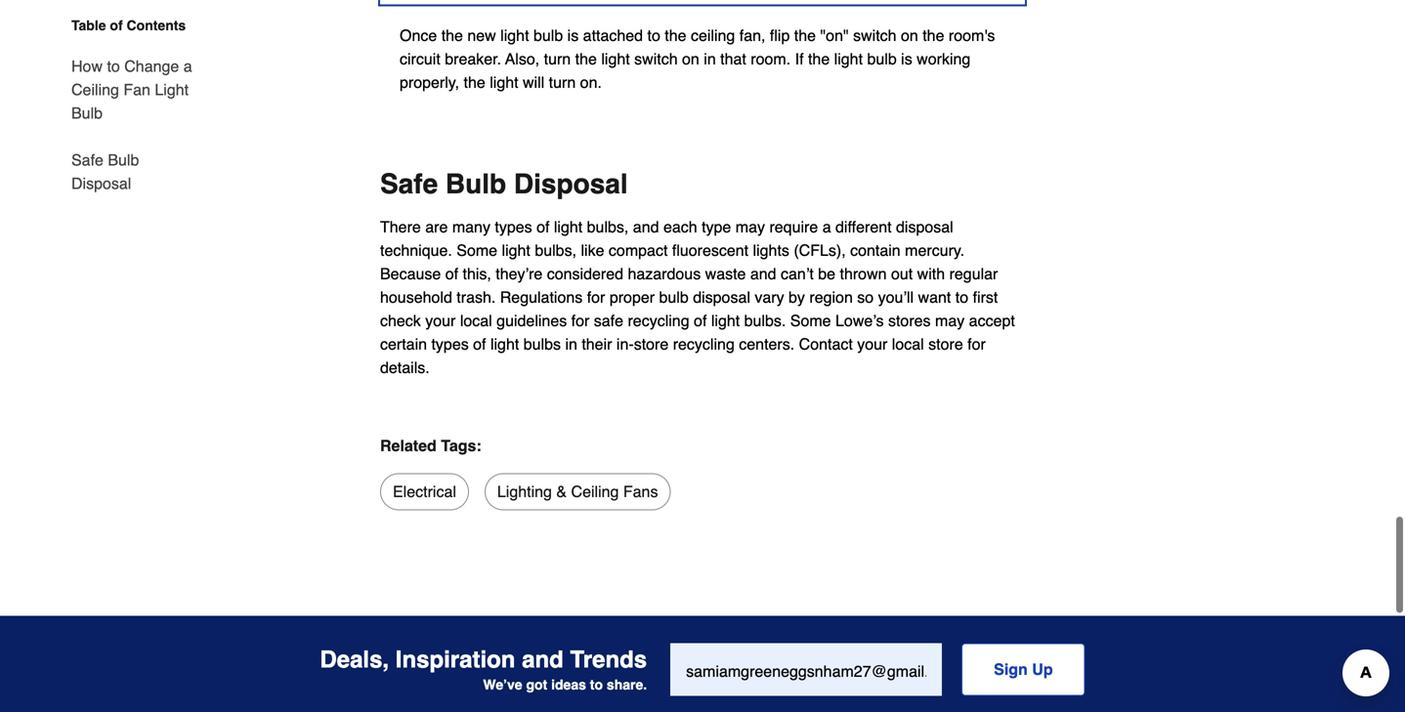 Task type: locate. For each thing, give the bounding box(es) containing it.
disposal
[[896, 218, 954, 236], [693, 288, 751, 306]]

2 store from the left
[[929, 335, 964, 353]]

0 vertical spatial local
[[460, 312, 492, 330]]

the left ceiling
[[665, 26, 687, 44]]

in left that at top right
[[704, 50, 716, 68]]

0 horizontal spatial store
[[634, 335, 669, 353]]

may up "lights"
[[736, 218, 765, 236]]

want
[[918, 288, 952, 306]]

to
[[648, 26, 661, 44], [107, 57, 120, 75], [956, 288, 969, 306], [590, 678, 603, 693]]

your down household at the top of the page
[[425, 312, 456, 330]]

safe
[[71, 151, 104, 169], [380, 169, 438, 200]]

types right certain
[[432, 335, 469, 353]]

for left safe
[[572, 312, 590, 330]]

disposal up "mercury."
[[896, 218, 954, 236]]

0 horizontal spatial and
[[522, 647, 564, 674]]

0 vertical spatial is
[[568, 26, 579, 44]]

a
[[184, 57, 192, 75], [823, 218, 832, 236]]

2 vertical spatial bulb
[[659, 288, 689, 306]]

safe bulb disposal up many
[[380, 169, 628, 200]]

light up "also,"
[[501, 26, 529, 44]]

1 horizontal spatial disposal
[[514, 169, 628, 200]]

bulb left working
[[868, 50, 897, 68]]

region
[[810, 288, 853, 306]]

0 horizontal spatial on
[[682, 50, 700, 68]]

lighting & ceiling fans link
[[485, 474, 671, 511]]

some down by
[[791, 312, 832, 330]]

1 horizontal spatial some
[[791, 312, 832, 330]]

bulbs,
[[587, 218, 629, 236], [535, 241, 577, 260]]

0 horizontal spatial in
[[565, 335, 578, 353]]

bulb
[[71, 104, 103, 122], [108, 151, 139, 169], [446, 169, 507, 200]]

the up if
[[795, 26, 816, 44]]

to right how
[[107, 57, 120, 75]]

0 horizontal spatial switch
[[635, 50, 678, 68]]

0 horizontal spatial is
[[568, 26, 579, 44]]

0 vertical spatial switch
[[854, 26, 897, 44]]

types
[[495, 218, 532, 236], [432, 335, 469, 353]]

is left attached at the left top of the page
[[568, 26, 579, 44]]

ideas
[[551, 678, 586, 693]]

your down lowe's
[[858, 335, 888, 353]]

out
[[892, 265, 913, 283]]

1 vertical spatial switch
[[635, 50, 678, 68]]

disposal down waste
[[693, 288, 751, 306]]

got
[[526, 678, 548, 693]]

each
[[664, 218, 698, 236]]

new
[[468, 26, 496, 44]]

0 vertical spatial on
[[901, 26, 919, 44]]

0 horizontal spatial disposal
[[693, 288, 751, 306]]

to inside there are many types of light bulbs, and each type may require a different disposal technique. some light bulbs, like compact fluorescent lights (cfls), contain mercury. because of this, they're considered hazardous waste and can't be thrown out with regular household trash. regulations for proper bulb disposal vary by region so you'll want to first check your local guidelines for safe recycling of light bulbs. some lowe's stores may accept certain types of light bulbs in their in-store recycling centers. contact your local store for details.
[[956, 288, 969, 306]]

turn up will
[[544, 50, 571, 68]]

0 horizontal spatial ceiling
[[71, 81, 119, 99]]

safe bulb disposal inside table of contents 'element'
[[71, 151, 139, 193]]

to right ideas
[[590, 678, 603, 693]]

safe inside safe bulb disposal link
[[71, 151, 104, 169]]

0 horizontal spatial safe bulb disposal
[[71, 151, 139, 193]]

ceiling down how
[[71, 81, 119, 99]]

Email Address email field
[[671, 644, 943, 696]]

2 horizontal spatial and
[[751, 265, 777, 283]]

ceiling right '&'
[[571, 483, 619, 501]]

fan
[[124, 81, 150, 99]]

in left their
[[565, 335, 578, 353]]

safe up there
[[380, 169, 438, 200]]

for down the considered
[[587, 288, 605, 306]]

bulb up "also,"
[[534, 26, 563, 44]]

1 horizontal spatial ceiling
[[571, 483, 619, 501]]

1 vertical spatial is
[[902, 50, 913, 68]]

the right if
[[808, 50, 830, 68]]

lighting & ceiling fans
[[498, 483, 658, 501]]

light down '"on"'
[[835, 50, 863, 68]]

0 horizontal spatial bulb
[[534, 26, 563, 44]]

switch right '"on"'
[[854, 26, 897, 44]]

share.
[[607, 678, 647, 693]]

turn right will
[[549, 73, 576, 91]]

0 horizontal spatial a
[[184, 57, 192, 75]]

and up the vary
[[751, 265, 777, 283]]

0 vertical spatial some
[[457, 241, 498, 260]]

0 horizontal spatial safe
[[71, 151, 104, 169]]

2 vertical spatial and
[[522, 647, 564, 674]]

may down "want"
[[936, 312, 965, 330]]

table of contents
[[71, 18, 186, 33]]

some
[[457, 241, 498, 260], [791, 312, 832, 330]]

a inside how to change a ceiling fan light bulb
[[184, 57, 192, 75]]

is left working
[[902, 50, 913, 68]]

on
[[901, 26, 919, 44], [682, 50, 700, 68]]

your
[[425, 312, 456, 330], [858, 335, 888, 353]]

1 horizontal spatial on
[[901, 26, 919, 44]]

the left new
[[442, 26, 463, 44]]

fans
[[624, 483, 658, 501]]

deals, inspiration and trends we've got ideas to share.
[[320, 647, 647, 693]]

accept
[[969, 312, 1016, 330]]

on down ceiling
[[682, 50, 700, 68]]

for down accept
[[968, 335, 986, 353]]

of right table
[[110, 18, 123, 33]]

related tags:
[[380, 437, 482, 455]]

recycling left centers.
[[673, 335, 735, 353]]

1 vertical spatial local
[[892, 335, 925, 353]]

if
[[795, 50, 804, 68]]

switch down attached at the left top of the page
[[635, 50, 678, 68]]

first
[[973, 288, 998, 306]]

and up 'compact' in the top left of the page
[[633, 218, 659, 236]]

0 vertical spatial bulbs,
[[587, 218, 629, 236]]

1 vertical spatial for
[[572, 312, 590, 330]]

require
[[770, 218, 818, 236]]

0 vertical spatial a
[[184, 57, 192, 75]]

0 vertical spatial and
[[633, 218, 659, 236]]

1 horizontal spatial store
[[929, 335, 964, 353]]

ceiling
[[71, 81, 119, 99], [571, 483, 619, 501]]

bulb inside how to change a ceiling fan light bulb
[[71, 104, 103, 122]]

2 horizontal spatial bulb
[[868, 50, 897, 68]]

to right attached at the left top of the page
[[648, 26, 661, 44]]

local down 'stores'
[[892, 335, 925, 353]]

0 vertical spatial bulb
[[534, 26, 563, 44]]

light
[[501, 26, 529, 44], [602, 50, 630, 68], [835, 50, 863, 68], [490, 73, 519, 91], [554, 218, 583, 236], [502, 241, 531, 260], [712, 312, 740, 330], [491, 335, 519, 353]]

1 vertical spatial types
[[432, 335, 469, 353]]

bulb down hazardous
[[659, 288, 689, 306]]

bulb up many
[[446, 169, 507, 200]]

how to change a ceiling fan light bulb link
[[71, 43, 202, 137]]

trash.
[[457, 288, 496, 306]]

types right many
[[495, 218, 532, 236]]

1 horizontal spatial a
[[823, 218, 832, 236]]

to left first
[[956, 288, 969, 306]]

up
[[1033, 661, 1053, 679]]

bulbs, left like
[[535, 241, 577, 260]]

safe
[[594, 312, 624, 330]]

of
[[110, 18, 123, 33], [537, 218, 550, 236], [446, 265, 459, 283], [694, 312, 707, 330], [473, 335, 486, 353]]

is
[[568, 26, 579, 44], [902, 50, 913, 68]]

light down guidelines
[[491, 335, 519, 353]]

1 horizontal spatial safe bulb disposal
[[380, 169, 628, 200]]

bulb down how
[[71, 104, 103, 122]]

inspiration
[[396, 647, 516, 674]]

stores
[[889, 312, 931, 330]]

1 horizontal spatial bulb
[[659, 288, 689, 306]]

0 horizontal spatial types
[[432, 335, 469, 353]]

considered
[[547, 265, 624, 283]]

1 vertical spatial in
[[565, 335, 578, 353]]

bulb inside there are many types of light bulbs, and each type may require a different disposal technique. some light bulbs, like compact fluorescent lights (cfls), contain mercury. because of this, they're considered hazardous waste and can't be thrown out with regular household trash. regulations for proper bulb disposal vary by region so you'll want to first check your local guidelines for safe recycling of light bulbs. some lowe's stores may accept certain types of light bulbs in their in-store recycling centers. contact your local store for details.
[[659, 288, 689, 306]]

there are many types of light bulbs, and each type may require a different disposal technique. some light bulbs, like compact fluorescent lights (cfls), contain mercury. because of this, they're considered hazardous waste and can't be thrown out with regular household trash. regulations for proper bulb disposal vary by region so you'll want to first check your local guidelines for safe recycling of light bulbs. some lowe's stores may accept certain types of light bulbs in their in-store recycling centers. contact your local store for details.
[[380, 218, 1016, 377]]

and
[[633, 218, 659, 236], [751, 265, 777, 283], [522, 647, 564, 674]]

by
[[789, 288, 805, 306]]

0 vertical spatial turn
[[544, 50, 571, 68]]

the down breaker.
[[464, 73, 486, 91]]

in-
[[617, 335, 634, 353]]

some up this,
[[457, 241, 498, 260]]

disposal
[[514, 169, 628, 200], [71, 175, 131, 193]]

1 horizontal spatial switch
[[854, 26, 897, 44]]

bulbs, up like
[[587, 218, 629, 236]]

1 horizontal spatial and
[[633, 218, 659, 236]]

0 vertical spatial your
[[425, 312, 456, 330]]

on up working
[[901, 26, 919, 44]]

a up '(cfls),'
[[823, 218, 832, 236]]

certain
[[380, 335, 427, 353]]

0 vertical spatial for
[[587, 288, 605, 306]]

table
[[71, 18, 106, 33]]

of left this,
[[446, 265, 459, 283]]

1 vertical spatial your
[[858, 335, 888, 353]]

0 horizontal spatial bulbs,
[[535, 241, 577, 260]]

and up got
[[522, 647, 564, 674]]

1 store from the left
[[634, 335, 669, 353]]

1 vertical spatial recycling
[[673, 335, 735, 353]]

of down waste
[[694, 312, 707, 330]]

0 horizontal spatial bulb
[[71, 104, 103, 122]]

store down proper
[[634, 335, 669, 353]]

store down 'stores'
[[929, 335, 964, 353]]

safe down how to change a ceiling fan light bulb
[[71, 151, 104, 169]]

flip
[[770, 26, 790, 44]]

0 horizontal spatial disposal
[[71, 175, 131, 193]]

how
[[71, 57, 103, 75]]

1 horizontal spatial bulb
[[108, 151, 139, 169]]

1 vertical spatial disposal
[[693, 288, 751, 306]]

1 vertical spatial turn
[[549, 73, 576, 91]]

0 horizontal spatial your
[[425, 312, 456, 330]]

1 horizontal spatial in
[[704, 50, 716, 68]]

light up they're
[[502, 241, 531, 260]]

0 horizontal spatial local
[[460, 312, 492, 330]]

a up light
[[184, 57, 192, 75]]

local down trash.
[[460, 312, 492, 330]]

fan,
[[740, 26, 766, 44]]

safe bulb disposal down how to change a ceiling fan light bulb
[[71, 151, 139, 193]]

0 vertical spatial ceiling
[[71, 81, 119, 99]]

2 vertical spatial for
[[968, 335, 986, 353]]

1 horizontal spatial safe
[[380, 169, 438, 200]]

0 horizontal spatial may
[[736, 218, 765, 236]]

1 horizontal spatial may
[[936, 312, 965, 330]]

0 vertical spatial types
[[495, 218, 532, 236]]

contact
[[799, 335, 853, 353]]

in
[[704, 50, 716, 68], [565, 335, 578, 353]]

0 vertical spatial in
[[704, 50, 716, 68]]

1 horizontal spatial local
[[892, 335, 925, 353]]

1 vertical spatial a
[[823, 218, 832, 236]]

bulb down how to change a ceiling fan light bulb
[[108, 151, 139, 169]]

recycling down proper
[[628, 312, 690, 330]]

1 vertical spatial ceiling
[[571, 483, 619, 501]]

details.
[[380, 359, 430, 377]]

1 horizontal spatial disposal
[[896, 218, 954, 236]]

hazardous
[[628, 265, 701, 283]]

sign up button
[[962, 644, 1086, 696]]



Task type: describe. For each thing, give the bounding box(es) containing it.
light left the bulbs. at the right top of the page
[[712, 312, 740, 330]]

bulbs.
[[745, 312, 786, 330]]

light up like
[[554, 218, 583, 236]]

with
[[918, 265, 945, 283]]

in inside there are many types of light bulbs, and each type may require a different disposal technique. some light bulbs, like compact fluorescent lights (cfls), contain mercury. because of this, they're considered hazardous waste and can't be thrown out with regular household trash. regulations for proper bulb disposal vary by region so you'll want to first check your local guidelines for safe recycling of light bulbs. some lowe's stores may accept certain types of light bulbs in their in-store recycling centers. contact your local store for details.
[[565, 335, 578, 353]]

0 horizontal spatial some
[[457, 241, 498, 260]]

the up working
[[923, 26, 945, 44]]

this,
[[463, 265, 492, 283]]

attached
[[583, 26, 643, 44]]

once the new light bulb is attached to the ceiling fan, flip the "on" switch on the room's circuit breaker. also, turn the light switch on in that room. if the light bulb is working properly, the light will turn on.
[[400, 26, 996, 91]]

are
[[425, 218, 448, 236]]

1 horizontal spatial your
[[858, 335, 888, 353]]

"on"
[[821, 26, 849, 44]]

can't
[[781, 265, 814, 283]]

1 vertical spatial bulbs,
[[535, 241, 577, 260]]

0 vertical spatial may
[[736, 218, 765, 236]]

(cfls),
[[794, 241, 846, 260]]

their
[[582, 335, 612, 353]]

how to change a ceiling fan light bulb
[[71, 57, 192, 122]]

tags:
[[441, 437, 482, 455]]

working
[[917, 50, 971, 68]]

sign up form
[[671, 644, 1086, 696]]

so
[[858, 288, 874, 306]]

ceiling
[[691, 26, 735, 44]]

will
[[523, 73, 545, 91]]

light
[[155, 81, 189, 99]]

to inside once the new light bulb is attached to the ceiling fan, flip the "on" switch on the room's circuit breaker. also, turn the light switch on in that room. if the light bulb is working properly, the light will turn on.
[[648, 26, 661, 44]]

ceiling inside lighting & ceiling fans link
[[571, 483, 619, 501]]

vary
[[755, 288, 785, 306]]

0 vertical spatial disposal
[[896, 218, 954, 236]]

breaker.
[[445, 50, 502, 68]]

electrical link
[[380, 474, 469, 511]]

household
[[380, 288, 452, 306]]

lowe's
[[836, 312, 884, 330]]

to inside how to change a ceiling fan light bulb
[[107, 57, 120, 75]]

type
[[702, 218, 732, 236]]

also,
[[505, 50, 540, 68]]

like
[[581, 241, 605, 260]]

sign up
[[994, 661, 1053, 679]]

contents
[[127, 18, 186, 33]]

mercury.
[[905, 241, 965, 260]]

a inside there are many types of light bulbs, and each type may require a different disposal technique. some light bulbs, like compact fluorescent lights (cfls), contain mercury. because of this, they're considered hazardous waste and can't be thrown out with regular household trash. regulations for proper bulb disposal vary by region so you'll want to first check your local guidelines for safe recycling of light bulbs. some lowe's stores may accept certain types of light bulbs in their in-store recycling centers. contact your local store for details.
[[823, 218, 832, 236]]

deals,
[[320, 647, 389, 674]]

in inside once the new light bulb is attached to the ceiling fan, flip the "on" switch on the room's circuit breaker. also, turn the light switch on in that room. if the light bulb is working properly, the light will turn on.
[[704, 50, 716, 68]]

1 horizontal spatial types
[[495, 218, 532, 236]]

regulations
[[500, 288, 583, 306]]

1 vertical spatial some
[[791, 312, 832, 330]]

guidelines
[[497, 312, 567, 330]]

check
[[380, 312, 421, 330]]

electrical
[[393, 483, 456, 501]]

be
[[819, 265, 836, 283]]

1 horizontal spatial bulbs,
[[587, 218, 629, 236]]

you'll
[[878, 288, 914, 306]]

we've
[[483, 678, 523, 693]]

1 vertical spatial bulb
[[868, 50, 897, 68]]

of inside 'element'
[[110, 18, 123, 33]]

room's
[[949, 26, 996, 44]]

thrown
[[840, 265, 887, 283]]

there
[[380, 218, 421, 236]]

they're
[[496, 265, 543, 283]]

safe bulb disposal link
[[71, 137, 202, 196]]

&
[[557, 483, 567, 501]]

proper
[[610, 288, 655, 306]]

light left will
[[490, 73, 519, 91]]

change
[[124, 57, 179, 75]]

1 vertical spatial on
[[682, 50, 700, 68]]

waste
[[705, 265, 746, 283]]

of down trash.
[[473, 335, 486, 353]]

of up they're
[[537, 218, 550, 236]]

to inside deals, inspiration and trends we've got ideas to share.
[[590, 678, 603, 693]]

circuit
[[400, 50, 441, 68]]

many
[[452, 218, 491, 236]]

contain
[[851, 241, 901, 260]]

sign
[[994, 661, 1028, 679]]

properly,
[[400, 73, 460, 91]]

centers.
[[739, 335, 795, 353]]

lighting
[[498, 483, 552, 501]]

regular
[[950, 265, 998, 283]]

trends
[[570, 647, 647, 674]]

room.
[[751, 50, 791, 68]]

lights
[[753, 241, 790, 260]]

ceiling inside how to change a ceiling fan light bulb
[[71, 81, 119, 99]]

on.
[[580, 73, 602, 91]]

that
[[721, 50, 747, 68]]

light down attached at the left top of the page
[[602, 50, 630, 68]]

1 horizontal spatial is
[[902, 50, 913, 68]]

because
[[380, 265, 441, 283]]

0 vertical spatial recycling
[[628, 312, 690, 330]]

1 vertical spatial and
[[751, 265, 777, 283]]

related
[[380, 437, 437, 455]]

2 horizontal spatial bulb
[[446, 169, 507, 200]]

1 vertical spatial may
[[936, 312, 965, 330]]

once
[[400, 26, 437, 44]]

disposal inside safe bulb disposal
[[71, 175, 131, 193]]

fluorescent
[[672, 241, 749, 260]]

and inside deals, inspiration and trends we've got ideas to share.
[[522, 647, 564, 674]]

different
[[836, 218, 892, 236]]

compact
[[609, 241, 668, 260]]

bulbs
[[524, 335, 561, 353]]

table of contents element
[[56, 16, 202, 196]]

the up the on.
[[575, 50, 597, 68]]



Task type: vqa. For each thing, say whether or not it's contained in the screenshot.
Table
yes



